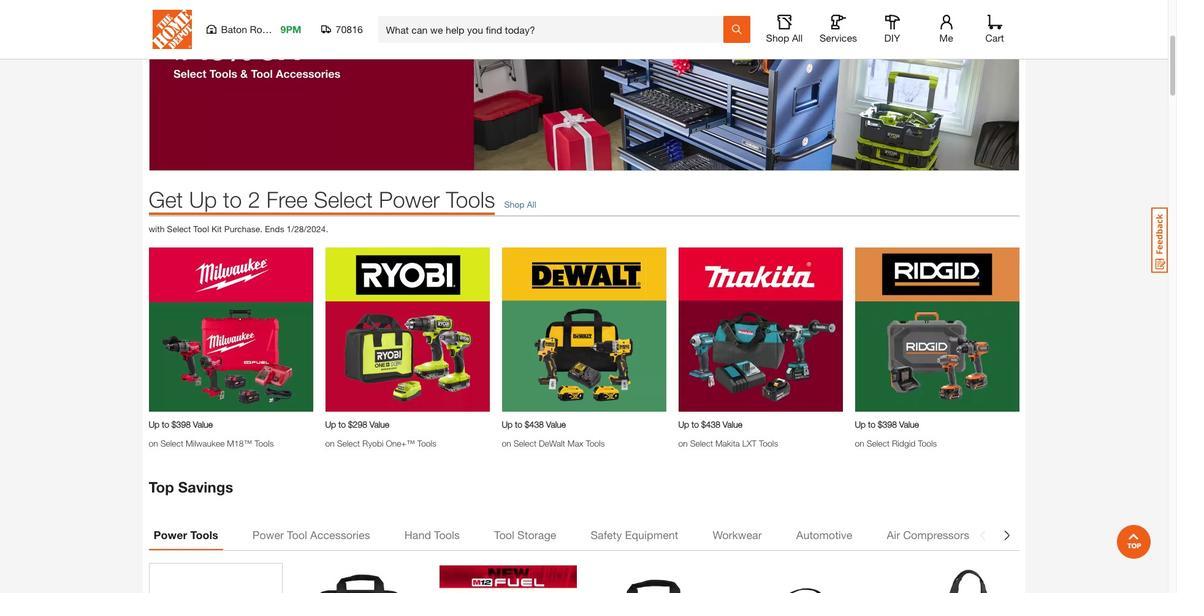 Task type: vqa. For each thing, say whether or not it's contained in the screenshot.
Power Tool Accessories
yes



Task type: locate. For each thing, give the bounding box(es) containing it.
automotive button
[[792, 521, 858, 551]]

0 horizontal spatial up to $438 value
[[502, 419, 566, 430]]

0 horizontal spatial tool
[[193, 224, 209, 234]]

2 on from the left
[[325, 438, 335, 449]]

1 horizontal spatial tool
[[287, 529, 307, 542]]

value
[[193, 419, 213, 430], [370, 419, 390, 430], [547, 419, 566, 430], [723, 419, 743, 430], [900, 419, 920, 430]]

value up the ridgid at the right bottom of page
[[900, 419, 920, 430]]

up for on select makita lxt tools
[[679, 419, 690, 430]]

milwaukee
[[186, 438, 225, 449]]

up to $398 value link for m18™
[[149, 418, 313, 431]]

value up on select ryobi one+™ tools at the bottom of page
[[370, 419, 390, 430]]

up up the on select milwaukee m18™ tools
[[149, 419, 160, 430]]

1 horizontal spatial $438
[[702, 419, 721, 430]]

up up on select dewalt max tools
[[502, 419, 513, 430]]

$398 up on select ridgid tools
[[878, 419, 898, 430]]

2
[[248, 186, 260, 213]]

4 value from the left
[[723, 419, 743, 430]]

hand tools
[[405, 529, 460, 542]]

1 value from the left
[[193, 419, 213, 430]]

baton
[[221, 23, 247, 35]]

0 horizontal spatial up to $398 value
[[149, 419, 213, 430]]

to for on select milwaukee m18™ tools
[[162, 419, 169, 430]]

1 up to $438 value from the left
[[502, 419, 566, 430]]

to up on select dewalt max tools
[[515, 419, 523, 430]]

m18 18v lithium-ion brushless cordless compact drill/impact combo kit (2-tool) w/(2) 2.0 ah batteries, charger & bag image
[[882, 566, 1020, 594]]

&
[[973, 529, 980, 542]]

0 vertical spatial shop all
[[767, 32, 803, 44]]

1 $398 from the left
[[172, 419, 191, 430]]

up to $438 value up makita
[[679, 419, 743, 430]]

to left $298
[[339, 419, 346, 430]]

$438 for makita
[[702, 419, 721, 430]]

on left makita
[[679, 438, 688, 449]]

ryobi
[[363, 438, 384, 449]]

select right with
[[167, 224, 191, 234]]

power inside power tool accessories button
[[253, 529, 284, 542]]

0 horizontal spatial $438
[[525, 419, 544, 430]]

$298
[[348, 419, 367, 430]]

power for power tool accessories
[[253, 529, 284, 542]]

equipment
[[625, 529, 679, 542]]

select left makita
[[691, 438, 714, 449]]

select up 1/28/2024.
[[314, 186, 373, 213]]

power tool accessories button
[[248, 521, 375, 551]]

on down up to $298 value
[[325, 438, 335, 449]]

makita
[[716, 438, 740, 449]]

1 horizontal spatial $398
[[878, 419, 898, 430]]

on left dewalt
[[502, 438, 512, 449]]

shop
[[767, 32, 790, 44], [505, 199, 525, 210]]

with
[[149, 224, 165, 234]]

0 vertical spatial shop
[[767, 32, 790, 44]]

atomic 20-volt lithium-ion cordless compact 1/2 in. drill/driver kit with 2.0ah battery, charger and bag image
[[735, 566, 872, 594]]

1 vertical spatial shop all
[[505, 199, 537, 210]]

shop inside button
[[767, 32, 790, 44]]

up to $398 value
[[149, 419, 213, 430], [856, 419, 920, 430]]

up to $298 value
[[325, 419, 390, 430]]

safety equipment
[[591, 529, 679, 542]]

70816
[[336, 23, 363, 35]]

select down up to $298 value
[[337, 438, 360, 449]]

$438
[[525, 419, 544, 430], [702, 419, 721, 430]]

to for on select ryobi one+™ tools
[[339, 419, 346, 430]]

on select makita lxt tools
[[679, 438, 779, 449]]

up
[[189, 186, 217, 213], [149, 419, 160, 430], [325, 419, 336, 430], [502, 419, 513, 430], [679, 419, 690, 430], [856, 419, 866, 430]]

$398 up "milwaukee"
[[172, 419, 191, 430]]

ryobi image
[[325, 248, 490, 412]]

tool left "storage"
[[495, 529, 515, 542]]

scroll button right image
[[1003, 531, 1013, 541]]

0 horizontal spatial shop all
[[505, 199, 537, 210]]

up up on select makita lxt tools
[[679, 419, 690, 430]]

1 horizontal spatial up to $398 value link
[[856, 418, 1020, 431]]

digital-endcap-tabs tab list
[[149, 521, 1028, 551]]

hand tools button
[[400, 521, 465, 551]]

1 horizontal spatial power
[[253, 529, 284, 542]]

value up "milwaukee"
[[193, 419, 213, 430]]

1 up to $398 value from the left
[[149, 419, 213, 430]]

value up on select makita lxt tools
[[723, 419, 743, 430]]

on left the ridgid at the right bottom of page
[[856, 438, 865, 449]]

1 on from the left
[[149, 438, 158, 449]]

on for on select ridgid tools
[[856, 438, 865, 449]]

up to $398 value link for tools
[[856, 418, 1020, 431]]

1 horizontal spatial up to $438 value
[[679, 419, 743, 430]]

up up kit
[[189, 186, 217, 213]]

1/28/2024.
[[287, 224, 328, 234]]

0 horizontal spatial $398
[[172, 419, 191, 430]]

up to $438 value link up lxt
[[679, 418, 843, 431]]

tool
[[193, 224, 209, 234], [287, 529, 307, 542], [495, 529, 515, 542]]

value up on select dewalt max tools
[[547, 419, 566, 430]]

3 on from the left
[[502, 438, 512, 449]]

atomic 20-volt max lithium-ion cordless combo kit (2-tool) with (2) 2.0ah batteries, charger and bag image
[[292, 566, 430, 594]]

savings
[[178, 479, 233, 496]]

1 horizontal spatial up to $398 value
[[856, 419, 920, 430]]

up to $438 value for dewalt
[[502, 419, 566, 430]]

0 horizontal spatial shop
[[505, 199, 525, 210]]

safety equipment button
[[586, 521, 684, 551]]

select left dewalt
[[514, 438, 537, 449]]

5 value from the left
[[900, 419, 920, 430]]

up up on select ridgid tools
[[856, 419, 866, 430]]

1 horizontal spatial all
[[793, 32, 803, 44]]

to
[[223, 186, 242, 213], [162, 419, 169, 430], [339, 419, 346, 430], [515, 419, 523, 430], [692, 419, 699, 430], [869, 419, 876, 430]]

select left the ridgid at the right bottom of page
[[867, 438, 890, 449]]

on for on select ryobi one+™ tools
[[325, 438, 335, 449]]

power tools button
[[149, 521, 223, 551]]

1 horizontal spatial up to $438 value link
[[679, 418, 843, 431]]

services button
[[819, 15, 859, 44]]

one+™
[[386, 438, 415, 449]]

0 vertical spatial all
[[793, 32, 803, 44]]

up for on select milwaukee m18™ tools
[[149, 419, 160, 430]]

dewalt image
[[502, 248, 667, 412]]

$438 up dewalt
[[525, 419, 544, 430]]

2 up to $438 value from the left
[[679, 419, 743, 430]]

tool left kit
[[193, 224, 209, 234]]

diy
[[885, 32, 901, 44]]

1 up to $438 value link from the left
[[502, 418, 667, 431]]

workwear
[[713, 529, 762, 542]]

0 horizontal spatial up to $438 value link
[[502, 418, 667, 431]]

0 horizontal spatial up to $398 value link
[[149, 418, 313, 431]]

2 $398 from the left
[[878, 419, 898, 430]]

to up on select makita lxt tools
[[692, 419, 699, 430]]

up to $438 value link
[[502, 418, 667, 431], [679, 418, 843, 431]]

top savings
[[149, 479, 233, 496]]

up to $398 value link up m18™
[[149, 418, 313, 431]]

up to $398 value link
[[149, 418, 313, 431], [856, 418, 1020, 431]]

on up top
[[149, 438, 158, 449]]

free
[[267, 186, 308, 213]]

tool left accessories
[[287, 529, 307, 542]]

0 horizontal spatial power
[[154, 529, 187, 542]]

shop all inside button
[[767, 32, 803, 44]]

cart
[[986, 32, 1005, 44]]

compressors
[[904, 529, 970, 542]]

power inside power tools button
[[154, 529, 187, 542]]

feedback link image
[[1152, 207, 1169, 274]]

up to $438 value
[[502, 419, 566, 430], [679, 419, 743, 430]]

$438 up makita
[[702, 419, 721, 430]]

up to $298 value link
[[325, 418, 490, 431]]

2 up to $438 value link from the left
[[679, 418, 843, 431]]

2 horizontal spatial power
[[379, 186, 440, 213]]

1 up to $398 value link from the left
[[149, 418, 313, 431]]

up to $438 value link up max
[[502, 418, 667, 431]]

2 up to $398 value from the left
[[856, 419, 920, 430]]

to up the on select milwaukee m18™ tools
[[162, 419, 169, 430]]

up to $438 value up dewalt
[[502, 419, 566, 430]]

all
[[793, 32, 803, 44], [527, 199, 537, 210]]

to left 2
[[223, 186, 242, 213]]

$398
[[172, 419, 191, 430], [878, 419, 898, 430]]

up to $398 value link up the ridgid at the right bottom of page
[[856, 418, 1020, 431]]

up to $398 value up "milwaukee"
[[149, 419, 213, 430]]

select for on select dewalt max tools
[[514, 438, 537, 449]]

up to $438 value link for lxt
[[679, 418, 843, 431]]

hand
[[405, 529, 431, 542]]

up to $398 value for milwaukee
[[149, 419, 213, 430]]

0 horizontal spatial all
[[527, 199, 537, 210]]

on
[[149, 438, 158, 449], [325, 438, 335, 449], [502, 438, 512, 449], [679, 438, 688, 449], [856, 438, 865, 449]]

2 value from the left
[[370, 419, 390, 430]]

1 horizontal spatial shop all
[[767, 32, 803, 44]]

shop all
[[767, 32, 803, 44], [505, 199, 537, 210]]

air
[[887, 529, 901, 542]]

kit
[[212, 224, 222, 234]]

all inside button
[[793, 32, 803, 44]]

up to $398 value up on select ridgid tools
[[856, 419, 920, 430]]

3 value from the left
[[547, 419, 566, 430]]

up left $298
[[325, 419, 336, 430]]

m18™
[[227, 438, 252, 449]]

select left "milwaukee"
[[161, 438, 183, 449]]

value for makita
[[723, 419, 743, 430]]

tools
[[446, 186, 495, 213], [255, 438, 274, 449], [418, 438, 437, 449], [586, 438, 605, 449], [759, 438, 779, 449], [919, 438, 938, 449], [190, 529, 218, 542], [434, 529, 460, 542]]

70816 button
[[321, 23, 363, 36]]

2 $438 from the left
[[702, 419, 721, 430]]

1 vertical spatial shop
[[505, 199, 525, 210]]

up for on select ridgid tools
[[856, 419, 866, 430]]

get up to 2 free select power tools
[[149, 186, 495, 213]]

2 up to $398 value link from the left
[[856, 418, 1020, 431]]

4 on from the left
[[679, 438, 688, 449]]

select for with select tool kit purchase. ends 1/28/2024.
[[167, 224, 191, 234]]

to for on select makita lxt tools
[[692, 419, 699, 430]]

select
[[314, 186, 373, 213], [167, 224, 191, 234], [161, 438, 183, 449], [337, 438, 360, 449], [514, 438, 537, 449], [691, 438, 714, 449], [867, 438, 890, 449]]

select for on select milwaukee m18™ tools
[[161, 438, 183, 449]]

power
[[379, 186, 440, 213], [154, 529, 187, 542], [253, 529, 284, 542]]

1 $438 from the left
[[525, 419, 544, 430]]

$398 for ridgid
[[878, 419, 898, 430]]

up for on select dewalt max tools
[[502, 419, 513, 430]]

5 on from the left
[[856, 438, 865, 449]]

1 horizontal spatial shop
[[767, 32, 790, 44]]

to up on select ridgid tools
[[869, 419, 876, 430]]



Task type: describe. For each thing, give the bounding box(es) containing it.
power tools
[[154, 529, 218, 542]]

ready to check off the list. up to 45% off select tools & tool accessories image
[[149, 0, 1020, 171]]

services
[[820, 32, 858, 44]]

inflators
[[983, 529, 1023, 542]]

storage
[[518, 529, 557, 542]]

to for on select dewalt max tools
[[515, 419, 523, 430]]

atomic 20v max lithium-ion brushless cordless compact 1/4 in. impact driver kit with 2.0ah battery, charger and bag image
[[587, 566, 725, 594]]

shop all button
[[765, 15, 805, 44]]

air compressors & inflators
[[887, 529, 1023, 542]]

$398 for milwaukee
[[172, 419, 191, 430]]

up to $438 value link for max
[[502, 418, 667, 431]]

accessories
[[310, 529, 370, 542]]

value for ridgid
[[900, 419, 920, 430]]

workwear button
[[708, 521, 767, 551]]

with select tool kit purchase. ends 1/28/2024.
[[149, 224, 328, 234]]

select for on select makita lxt tools
[[691, 438, 714, 449]]

me
[[940, 32, 954, 44]]

power tool accessories
[[253, 529, 370, 542]]

value for ryobi
[[370, 419, 390, 430]]

value for milwaukee
[[193, 419, 213, 430]]

lxt
[[743, 438, 757, 449]]

up to $438 value for makita
[[679, 419, 743, 430]]

shop all link
[[495, 198, 537, 211]]

on for on select makita lxt tools
[[679, 438, 688, 449]]

$438 for dewalt
[[525, 419, 544, 430]]

9pm
[[281, 23, 302, 35]]

the home depot logo image
[[152, 10, 192, 49]]

cart link
[[982, 15, 1009, 44]]

on select ryobi one+™ tools
[[325, 438, 437, 449]]

tool storage
[[495, 529, 557, 542]]

ridgid
[[893, 438, 916, 449]]

get
[[149, 186, 183, 213]]

ends
[[265, 224, 284, 234]]

2 horizontal spatial tool
[[495, 529, 515, 542]]

up for on select ryobi one+™ tools
[[325, 419, 336, 430]]

tool storage button
[[490, 521, 562, 551]]

safety
[[591, 529, 622, 542]]

diy button
[[873, 15, 913, 44]]

air compressors & inflators button
[[882, 521, 1028, 551]]

power for power tools
[[154, 529, 187, 542]]

on select ridgid tools
[[856, 438, 938, 449]]

automotive
[[797, 529, 853, 542]]

me button
[[927, 15, 967, 44]]

value for dewalt
[[547, 419, 566, 430]]

m12 fuel 12-volt lithium-ion brushless cordless hammer drill and impact driver combo kit w/2 batteries and bag (2-tool) image
[[440, 566, 577, 594]]

baton rouge 9pm
[[221, 23, 302, 35]]

dewalt
[[539, 438, 566, 449]]

on select milwaukee m18™ tools
[[149, 438, 274, 449]]

to for on select ridgid tools
[[869, 419, 876, 430]]

milwaukee image
[[149, 248, 313, 412]]

purchase.
[[224, 224, 263, 234]]

up to $398 value for ridgid
[[856, 419, 920, 430]]

select for on select ryobi one+™ tools
[[337, 438, 360, 449]]

top
[[149, 479, 174, 496]]

rouge
[[250, 23, 279, 35]]

What can we help you find today? search field
[[386, 17, 723, 42]]

ridgid image
[[856, 248, 1020, 412]]

1 vertical spatial all
[[527, 199, 537, 210]]

on select dewalt max tools
[[502, 438, 605, 449]]

makita image
[[679, 248, 843, 412]]

on for on select milwaukee m18™ tools
[[149, 438, 158, 449]]

on for on select dewalt max tools
[[502, 438, 512, 449]]

select for on select ridgid tools
[[867, 438, 890, 449]]

max
[[568, 438, 584, 449]]



